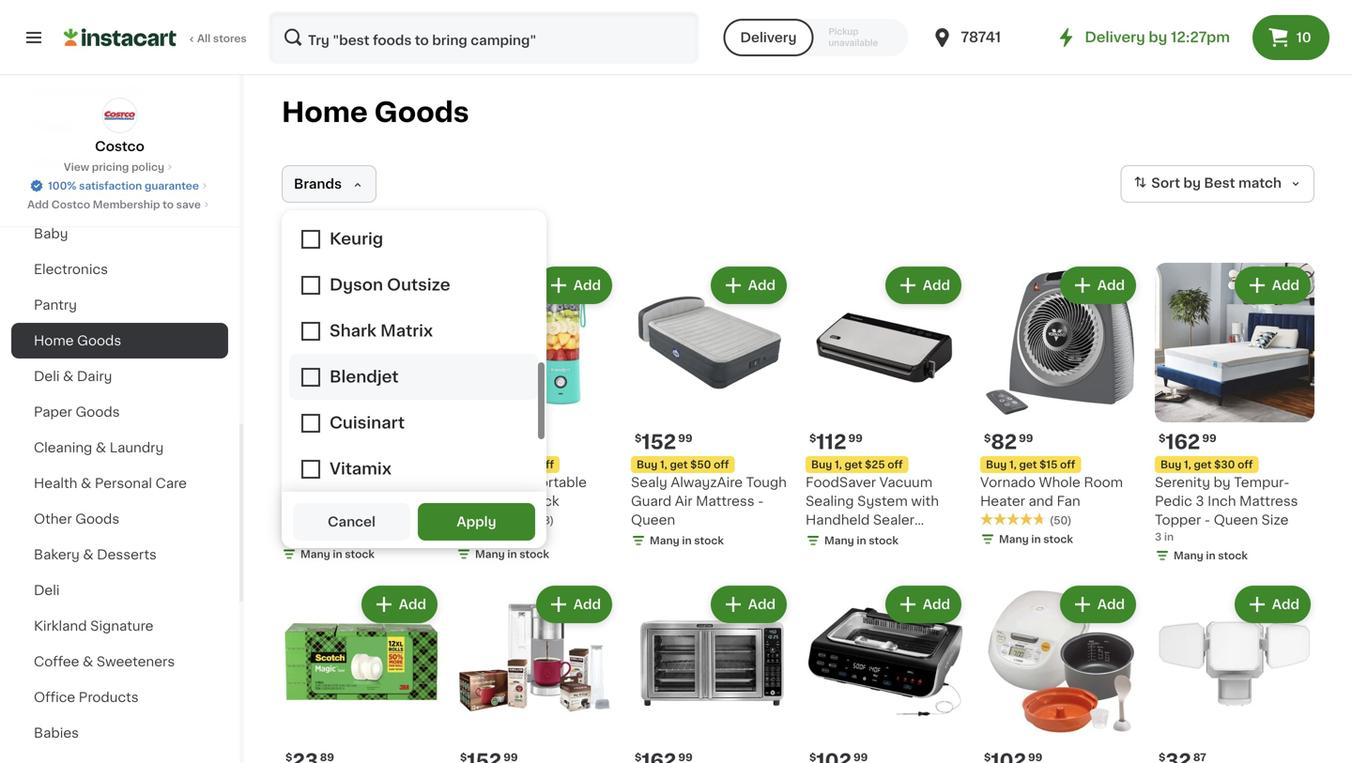 Task type: vqa. For each thing, say whether or not it's contained in the screenshot.
"1" button
no



Task type: locate. For each thing, give the bounding box(es) containing it.
&
[[85, 85, 95, 98], [63, 370, 74, 383], [96, 441, 106, 455], [81, 477, 91, 490], [83, 548, 94, 562], [83, 655, 93, 669]]

stock down sealer
[[869, 536, 899, 546]]

off right '$30'
[[1238, 460, 1253, 470]]

4 off from the left
[[888, 460, 903, 470]]

by left 12:27pm
[[1149, 31, 1168, 44]]

1 horizontal spatial home
[[282, 99, 368, 126]]

1 off from the left
[[375, 460, 390, 470]]

2 deli from the top
[[34, 584, 60, 597]]

1 horizontal spatial 165
[[319, 495, 342, 508]]

costco up view pricing policy 'link'
[[95, 140, 144, 153]]

1, up 'vornado'
[[1009, 460, 1017, 470]]

1 vertical spatial 3
[[1155, 532, 1162, 542]]

6 buy from the left
[[1161, 460, 1182, 470]]

",
[[307, 495, 316, 508]]

ct down ", at the bottom of the page
[[302, 531, 313, 541]]

& left dairy
[[63, 370, 74, 383]]

26 inside 26 26
[[320, 433, 334, 444]]

get for 112
[[845, 460, 863, 470]]

get left $20
[[495, 460, 513, 470]]

1, for 162
[[1184, 460, 1192, 470]]

112
[[816, 432, 847, 452]]

buy down 112
[[811, 460, 832, 470]]

6 1, from the left
[[1184, 460, 1192, 470]]

product group containing 152
[[631, 263, 791, 552]]

2
[[520, 476, 528, 489], [456, 531, 463, 541]]

mattress inside sealy alwayzaire tough guard air mattress - queen
[[696, 495, 755, 508]]

best match
[[1204, 177, 1282, 190]]

candy
[[99, 85, 142, 98]]

get left $15
[[1019, 460, 1037, 470]]

get left $50
[[670, 460, 688, 470]]

paper goods
[[34, 406, 120, 419]]

policy
[[132, 162, 164, 172]]

1 horizontal spatial costco
[[95, 140, 144, 153]]

1 vertical spatial 10
[[424, 476, 439, 489]]

pantry link
[[11, 287, 228, 323]]

165 down the 3/8
[[282, 531, 300, 541]]

many down topper
[[1174, 551, 1204, 561]]

0 horizontal spatial 2
[[456, 531, 463, 541]]

0 horizontal spatial home
[[34, 334, 74, 347]]

26
[[292, 432, 319, 452], [320, 433, 334, 444]]

- down inch
[[1205, 514, 1211, 527]]

3 1, from the left
[[660, 460, 667, 470]]

0 vertical spatial home
[[282, 99, 368, 126]]

& for bakery
[[83, 548, 94, 562]]

ct down the dinner
[[345, 495, 359, 508]]

many down '165 ct'
[[301, 549, 330, 560]]

6 off from the left
[[1238, 460, 1253, 470]]

3 buy from the left
[[637, 460, 658, 470]]

& for health
[[81, 477, 91, 490]]

sweeteners
[[97, 655, 175, 669]]

2 down apply
[[456, 531, 463, 541]]

1 vertical spatial deli
[[34, 584, 60, 597]]

deli for deli & dairy
[[34, 370, 60, 383]]

buy up sealy
[[637, 460, 658, 470]]

& left candy
[[85, 85, 95, 98]]

pack
[[527, 495, 559, 508]]

get for 162
[[1194, 460, 1212, 470]]

deli for deli
[[34, 584, 60, 597]]

apply
[[457, 516, 496, 529]]

off for 152
[[714, 460, 729, 470]]

3 get from the left
[[670, 460, 688, 470]]

home goods up brands dropdown button
[[282, 99, 469, 126]]

1 queen from the left
[[631, 514, 675, 527]]

2 horizontal spatial ct
[[465, 531, 476, 541]]

$82.19 element
[[456, 430, 616, 455]]

inch
[[1208, 495, 1236, 508]]

buy up 'vornado'
[[986, 460, 1007, 470]]

health
[[34, 477, 77, 490]]

0 horizontal spatial 10
[[424, 476, 439, 489]]

0 vertical spatial costco
[[95, 140, 144, 153]]

home up brands dropdown button
[[282, 99, 368, 126]]

0 horizontal spatial delivery
[[740, 31, 797, 44]]

office
[[34, 691, 75, 704]]

buy up serenity
[[1161, 460, 1182, 470]]

stock down serenity by tempur- pedic 3 inch mattress topper - queen size 3 in
[[1218, 551, 1248, 561]]

2 off from the left
[[539, 460, 554, 470]]

get for 82
[[1019, 460, 1037, 470]]

product group containing 26
[[282, 263, 441, 566]]

all stores
[[197, 33, 247, 44]]

1 horizontal spatial queen
[[1214, 514, 1258, 527]]

- inside serenity by tempur- pedic 3 inch mattress topper - queen size 3 in
[[1205, 514, 1211, 527]]

by down '$30'
[[1214, 476, 1231, 489]]

& right health
[[81, 477, 91, 490]]

heater
[[980, 495, 1025, 508]]

1, down $ 152 99
[[660, 460, 667, 470]]

& inside 'link'
[[63, 370, 74, 383]]

costco logo image
[[102, 98, 138, 133]]

by for sort
[[1184, 177, 1201, 190]]

0 vertical spatial -
[[758, 495, 764, 508]]

health & personal care
[[34, 477, 187, 490]]

99 inside $ 152 99
[[678, 433, 693, 444]]

99 inside $ 162 99
[[1202, 433, 1217, 444]]

& left laundry
[[96, 441, 106, 455]]

buy for 152
[[637, 460, 658, 470]]

5 buy from the left
[[986, 460, 1007, 470]]

mattress down alwayzaire
[[696, 495, 755, 508]]

0 horizontal spatial 165
[[282, 531, 300, 541]]

1 deli from the top
[[34, 370, 60, 383]]

1 horizontal spatial ct
[[345, 495, 359, 508]]

0 horizontal spatial mattress
[[696, 495, 755, 508]]

- down tough
[[758, 495, 764, 508]]

off right $20
[[539, 460, 554, 470]]

by right sort
[[1184, 177, 1201, 190]]

other goods
[[34, 513, 120, 526]]

in inside serenity by tempur- pedic 3 inch mattress topper - queen size 3 in
[[1164, 532, 1174, 542]]

by
[[1149, 31, 1168, 44], [1184, 177, 1201, 190], [1214, 476, 1231, 489]]

vacuum
[[880, 476, 933, 489]]

1, up serenity
[[1184, 460, 1192, 470]]

(50)
[[1050, 516, 1072, 526]]

1 vertical spatial by
[[1184, 177, 1201, 190]]

1 horizontal spatial 26
[[320, 433, 334, 444]]

to
[[163, 200, 174, 210]]

product group containing 112
[[806, 263, 965, 552]]

& right bakery
[[83, 548, 94, 562]]

delivery inside button
[[740, 31, 797, 44]]

cleaning
[[34, 441, 92, 455]]

in down the cancel
[[333, 549, 342, 560]]

1, up foodsaver
[[835, 460, 842, 470]]

snacks & candy
[[34, 85, 142, 98]]

queen
[[631, 514, 675, 527], [1214, 514, 1258, 527]]

goods for "paper goods" link
[[76, 406, 120, 419]]

kirkland signature link
[[11, 609, 228, 644]]

10
[[1297, 31, 1312, 44], [424, 476, 439, 489]]

costco
[[95, 140, 144, 153], [51, 200, 90, 210]]

& for cleaning
[[96, 441, 106, 455]]

2 vertical spatial by
[[1214, 476, 1231, 489]]

deli down bakery
[[34, 584, 60, 597]]

office products link
[[11, 680, 228, 716]]

1 mattress from the left
[[696, 495, 755, 508]]

1 buy from the left
[[287, 460, 308, 470]]

1, up blendjet
[[485, 460, 493, 470]]

products
[[79, 691, 139, 704]]

1, up chinet
[[311, 460, 318, 470]]

many in stock
[[999, 534, 1073, 545], [650, 536, 724, 546], [825, 536, 899, 546], [301, 549, 375, 560], [475, 549, 549, 560], [1174, 551, 1248, 561]]

desserts
[[97, 548, 157, 562]]

5 off from the left
[[1060, 460, 1076, 470]]

5 1, from the left
[[1009, 460, 1017, 470]]

100% satisfaction guarantee button
[[29, 175, 210, 193]]

mattress
[[696, 495, 755, 508], [1240, 495, 1298, 508]]

product group
[[282, 263, 441, 566], [456, 263, 616, 566], [631, 263, 791, 552], [806, 263, 965, 552], [980, 263, 1140, 551], [1155, 263, 1315, 567], [282, 582, 441, 763], [456, 582, 616, 763], [631, 582, 791, 763], [806, 582, 965, 763], [980, 582, 1140, 763], [1155, 582, 1315, 763]]

0 horizontal spatial queen
[[631, 514, 675, 527]]

deli inside 'link'
[[34, 370, 60, 383]]

cancel
[[328, 516, 376, 529]]

2 mattress from the left
[[1240, 495, 1298, 508]]

2 ct
[[456, 531, 476, 541]]

deli
[[34, 370, 60, 383], [34, 584, 60, 597]]

in down topper
[[1164, 532, 1174, 542]]

stock down sealy alwayzaire tough guard air mattress - queen
[[694, 536, 724, 546]]

buy up chinet
[[287, 460, 308, 470]]

buy up blendjet
[[462, 460, 483, 470]]

1 horizontal spatial by
[[1184, 177, 1201, 190]]

apply button
[[418, 503, 535, 541]]

get left '$30'
[[1194, 460, 1212, 470]]

1 horizontal spatial 3
[[1196, 495, 1204, 508]]

- inside sealy alwayzaire tough guard air mattress - queen
[[758, 495, 764, 508]]

get left $4.50
[[321, 460, 339, 470]]

other
[[34, 513, 72, 526]]

★★★★★
[[282, 513, 347, 526], [282, 513, 347, 526], [456, 513, 522, 526], [456, 513, 522, 526], [980, 513, 1046, 526], [980, 513, 1046, 526]]

$ 152 99
[[635, 432, 693, 452]]

$50
[[690, 460, 711, 470]]

costco down 100% at the left top of the page
[[51, 200, 90, 210]]

10 inside chinet dinner plates, 10 3/8 ", 165 ct
[[424, 476, 439, 489]]

0 vertical spatial home goods
[[282, 99, 469, 126]]

queen down guard
[[631, 514, 675, 527]]

0 horizontal spatial by
[[1149, 31, 1168, 44]]

many
[[999, 534, 1029, 545], [650, 536, 680, 546], [825, 536, 854, 546], [301, 549, 330, 560], [475, 549, 505, 560], [1174, 551, 1204, 561]]

vornado whole room heater and fan
[[980, 476, 1123, 508]]

ct
[[345, 495, 359, 508], [302, 531, 313, 541], [465, 531, 476, 541]]

3 off from the left
[[714, 460, 729, 470]]

1 horizontal spatial delivery
[[1085, 31, 1145, 44]]

1 horizontal spatial mattress
[[1240, 495, 1298, 508]]

by for serenity
[[1214, 476, 1231, 489]]

4 get from the left
[[845, 460, 863, 470]]

in down serenity by tempur- pedic 3 inch mattress topper - queen size 3 in
[[1206, 551, 1216, 561]]

get for 152
[[670, 460, 688, 470]]

stock down (693)
[[520, 549, 549, 560]]

off right $15
[[1060, 460, 1076, 470]]

off right the $25
[[888, 460, 903, 470]]

1 vertical spatial home goods
[[34, 334, 121, 347]]

in down apply button
[[507, 549, 517, 560]]

1 vertical spatial costco
[[51, 200, 90, 210]]

0 horizontal spatial ct
[[302, 531, 313, 541]]

many in stock down topper
[[1174, 551, 1248, 561]]

product group containing 162
[[1155, 263, 1315, 567]]

bakery
[[34, 548, 80, 562]]

89
[[320, 753, 334, 763]]

2 horizontal spatial by
[[1214, 476, 1231, 489]]

3 left inch
[[1196, 495, 1204, 508]]

queen inside sealy alwayzaire tough guard air mattress - queen
[[631, 514, 675, 527]]

0 horizontal spatial 26
[[292, 432, 319, 452]]

and
[[1029, 495, 1054, 508]]

1 vertical spatial -
[[1205, 514, 1211, 527]]

goods
[[374, 99, 469, 126], [77, 334, 121, 347], [76, 406, 120, 419], [75, 513, 120, 526]]

78741 button
[[931, 11, 1044, 64]]

portable
[[531, 476, 587, 489]]

1, for 82
[[1009, 460, 1017, 470]]

2 down $20
[[520, 476, 528, 489]]

in down and
[[1031, 534, 1041, 545]]

home goods up deli & dairy
[[34, 334, 121, 347]]

3 down topper
[[1155, 532, 1162, 542]]

0 horizontal spatial 3
[[1155, 532, 1162, 542]]

12:27pm
[[1171, 31, 1230, 44]]

deli up paper
[[34, 370, 60, 383]]

2-
[[514, 495, 527, 508]]

queen down inch
[[1214, 514, 1258, 527]]

1, for 112
[[835, 460, 842, 470]]

off for 82
[[1060, 460, 1076, 470]]

0 vertical spatial 165
[[319, 495, 342, 508]]

1 horizontal spatial 2
[[520, 476, 528, 489]]

care
[[155, 477, 187, 490]]

frozen
[[34, 120, 78, 133]]

3
[[1196, 495, 1204, 508], [1155, 532, 1162, 542]]

1 horizontal spatial -
[[1205, 514, 1211, 527]]

home goods
[[282, 99, 469, 126], [34, 334, 121, 347]]

paper goods link
[[11, 394, 228, 430]]

by inside field
[[1184, 177, 1201, 190]]

0 vertical spatial by
[[1149, 31, 1168, 44]]

topper
[[1155, 514, 1201, 527]]

2 queen from the left
[[1214, 514, 1258, 527]]

None search field
[[269, 11, 699, 64]]

(1.29k)
[[351, 516, 387, 526]]

snacks
[[34, 85, 81, 98]]

& right "coffee" on the bottom left of the page
[[83, 655, 93, 669]]

1 vertical spatial 2
[[456, 531, 463, 541]]

room
[[1084, 476, 1123, 489]]

buy for 162
[[1161, 460, 1182, 470]]

0 vertical spatial deli
[[34, 370, 60, 383]]

air
[[675, 495, 693, 508]]

2 inside blendjet 2 portable blender, 2-pack
[[520, 476, 528, 489]]

delivery for delivery
[[740, 31, 797, 44]]

buy for 82
[[986, 460, 1007, 470]]

home goods link
[[11, 323, 228, 359]]

6 get from the left
[[1194, 460, 1212, 470]]

delivery button
[[723, 19, 814, 56]]

mattress up size
[[1240, 495, 1298, 508]]

3/8
[[282, 495, 304, 508]]

alwayzaire
[[671, 476, 743, 489]]

by inside "link"
[[1149, 31, 1168, 44]]

0 horizontal spatial costco
[[51, 200, 90, 210]]

4 1, from the left
[[835, 460, 842, 470]]

0 vertical spatial 2
[[520, 476, 528, 489]]

delivery inside "link"
[[1085, 31, 1145, 44]]

get left the $25
[[845, 460, 863, 470]]

off up plates,
[[375, 460, 390, 470]]

1 get from the left
[[321, 460, 339, 470]]

off right $50
[[714, 460, 729, 470]]

165 right ", at the bottom of the page
[[319, 495, 342, 508]]

0 vertical spatial 10
[[1297, 31, 1312, 44]]

sealing
[[806, 495, 854, 508]]

buy 1, get $50 off
[[637, 460, 729, 470]]

$ inside '$ 112 99'
[[809, 433, 816, 444]]

many down handheld
[[825, 536, 854, 546]]

0 horizontal spatial -
[[758, 495, 764, 508]]

5 get from the left
[[1019, 460, 1037, 470]]

& inside "link"
[[83, 655, 93, 669]]

pets link
[[11, 180, 228, 216]]

ct down apply
[[465, 531, 476, 541]]

4 buy from the left
[[811, 460, 832, 470]]

by inside serenity by tempur- pedic 3 inch mattress topper - queen size 3 in
[[1214, 476, 1231, 489]]

1 horizontal spatial 10
[[1297, 31, 1312, 44]]

with
[[911, 495, 939, 508]]

home down pantry
[[34, 334, 74, 347]]

1 vertical spatial 165
[[282, 531, 300, 541]]



Task type: describe. For each thing, give the bounding box(es) containing it.
guard
[[631, 495, 672, 508]]

view pricing policy
[[64, 162, 164, 172]]

buy 1, get $15 off
[[986, 460, 1076, 470]]

& for snacks
[[85, 85, 95, 98]]

dairy
[[77, 370, 112, 383]]

78741
[[961, 31, 1001, 44]]

1, for 152
[[660, 460, 667, 470]]

bakery & desserts
[[34, 548, 157, 562]]

100% satisfaction guarantee
[[48, 181, 199, 191]]

whole
[[1039, 476, 1081, 489]]

kirkland
[[34, 620, 87, 633]]

many in stock down (693)
[[475, 549, 549, 560]]

0 vertical spatial 3
[[1196, 495, 1204, 508]]

service type group
[[723, 19, 908, 56]]

ct inside chinet dinner plates, 10 3/8 ", 165 ct
[[345, 495, 359, 508]]

brands button
[[282, 165, 377, 203]]

sealer
[[873, 514, 915, 527]]

laundry
[[110, 441, 164, 455]]

cleaning & laundry link
[[11, 430, 228, 466]]

babies
[[34, 727, 79, 740]]

goods for the other goods link
[[75, 513, 120, 526]]

foodsaver
[[806, 476, 876, 489]]

$ 82 99
[[984, 432, 1033, 452]]

stores
[[213, 33, 247, 44]]

Best match Sort by field
[[1121, 165, 1315, 203]]

coffee & sweeteners link
[[11, 644, 228, 680]]

pedic
[[1155, 495, 1192, 508]]

stock down cancel button
[[345, 549, 375, 560]]

2 buy from the left
[[462, 460, 483, 470]]

$ inside $ 82 99
[[984, 433, 991, 444]]

$4.50
[[341, 460, 373, 470]]

87
[[1193, 753, 1207, 763]]

many in stock down handheld
[[825, 536, 899, 546]]

cleaning & laundry
[[34, 441, 164, 455]]

all
[[197, 33, 211, 44]]

add costco membership to save
[[27, 200, 201, 210]]

$ inside $ 152 99
[[635, 433, 642, 444]]

10 inside 10 button
[[1297, 31, 1312, 44]]

1 horizontal spatial home goods
[[282, 99, 469, 126]]

health & personal care link
[[11, 466, 228, 501]]

vornado
[[980, 476, 1036, 489]]

bakery & desserts link
[[11, 537, 228, 573]]

ct for blendjet
[[465, 531, 476, 541]]

snacks & candy link
[[11, 73, 228, 109]]

off for 162
[[1238, 460, 1253, 470]]

in down air
[[682, 536, 692, 546]]

all stores link
[[64, 11, 248, 64]]

delivery for delivery by 12:27pm
[[1085, 31, 1145, 44]]

many down 2 ct
[[475, 549, 505, 560]]

off for 112
[[888, 460, 903, 470]]

brands
[[294, 177, 342, 191]]

pricing
[[92, 162, 129, 172]]

& for coffee
[[83, 655, 93, 669]]

blendjet
[[456, 476, 516, 489]]

view
[[64, 162, 89, 172]]

fan
[[1057, 495, 1081, 508]]

costco link
[[95, 98, 144, 156]]

2 get from the left
[[495, 460, 513, 470]]

1 1, from the left
[[311, 460, 318, 470]]

buy 1, get $4.50 off
[[287, 460, 390, 470]]

165 ct
[[282, 531, 313, 541]]

$30
[[1214, 460, 1235, 470]]

deli & dairy
[[34, 370, 112, 383]]

signature
[[90, 620, 153, 633]]

serenity by tempur- pedic 3 inch mattress topper - queen size 3 in
[[1155, 476, 1298, 542]]

baby
[[34, 227, 68, 240]]

1 vertical spatial home
[[34, 334, 74, 347]]

product group containing 82
[[980, 263, 1140, 551]]

ct for chinet
[[302, 531, 313, 541]]

kirkland signature
[[34, 620, 153, 633]]

& for deli
[[63, 370, 74, 383]]

attachment
[[806, 532, 884, 546]]

goods for the home goods link
[[77, 334, 121, 347]]

view pricing policy link
[[64, 160, 176, 175]]

coffee & sweeteners
[[34, 655, 175, 669]]

office products
[[34, 691, 139, 704]]

chinet dinner plates, 10 3/8 ", 165 ct
[[282, 476, 439, 508]]

Search field
[[270, 13, 697, 62]]

handheld
[[806, 514, 870, 527]]

sort by
[[1152, 177, 1201, 190]]

dinner
[[329, 476, 373, 489]]

165 inside chinet dinner plates, 10 3/8 ", 165 ct
[[319, 495, 342, 508]]

electronics
[[34, 263, 108, 276]]

in down handheld
[[857, 536, 866, 546]]

household
[[34, 156, 106, 169]]

99 inside '$ 112 99'
[[848, 433, 863, 444]]

by for delivery
[[1149, 31, 1168, 44]]

electronics link
[[11, 252, 228, 287]]

mattress inside serenity by tempur- pedic 3 inch mattress topper - queen size 3 in
[[1240, 495, 1298, 508]]

2 1, from the left
[[485, 460, 493, 470]]

guarantee
[[145, 181, 199, 191]]

pantry
[[34, 299, 77, 312]]

many in stock down (50)
[[999, 534, 1073, 545]]

babies link
[[11, 716, 228, 751]]

buy for 112
[[811, 460, 832, 470]]

$ inside $ 162 99
[[1159, 433, 1166, 444]]

deli & dairy link
[[11, 359, 228, 394]]

10 button
[[1253, 15, 1330, 60]]

$25
[[865, 460, 885, 470]]

save
[[176, 200, 201, 210]]

100%
[[48, 181, 77, 191]]

match
[[1239, 177, 1282, 190]]

pets
[[34, 192, 63, 205]]

delivery by 12:27pm
[[1085, 31, 1230, 44]]

frozen link
[[11, 109, 228, 145]]

many in stock down air
[[650, 536, 724, 546]]

many down guard
[[650, 536, 680, 546]]

$20
[[516, 460, 536, 470]]

other goods link
[[11, 501, 228, 537]]

0 horizontal spatial home goods
[[34, 334, 121, 347]]

queen inside serenity by tempur- pedic 3 inch mattress topper - queen size 3 in
[[1214, 514, 1258, 527]]

many in stock down the cancel
[[301, 549, 375, 560]]

foodsaver vacuum sealing system with handheld sealer attachment
[[806, 476, 939, 546]]

membership
[[93, 200, 160, 210]]

99 inside $ 82 99
[[1019, 433, 1033, 444]]

many down 'heater'
[[999, 534, 1029, 545]]

buy 1, get $25 off
[[811, 460, 903, 470]]

stock down (50)
[[1044, 534, 1073, 545]]

instacart logo image
[[64, 26, 177, 49]]



